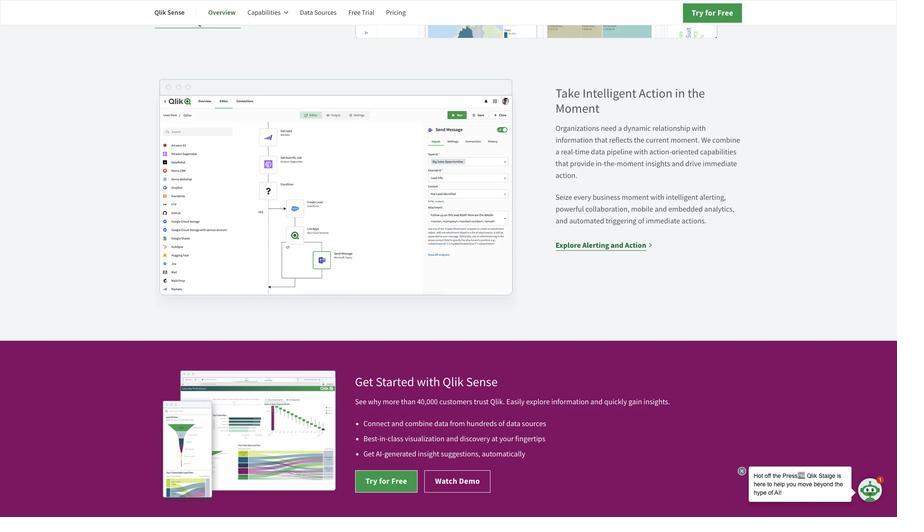 Task type: vqa. For each thing, say whether or not it's contained in the screenshot.
Contact link
no



Task type: describe. For each thing, give the bounding box(es) containing it.
real-
[[561, 147, 575, 157]]

powered
[[224, 0, 254, 10]]

pricing
[[386, 8, 406, 17]]

screenshot showing a qlik insight advisor dashboard image
[[355, 0, 717, 49]]

need
[[601, 124, 617, 133]]

watch demo
[[435, 476, 480, 487]]

0 vertical spatial try for free link
[[683, 3, 742, 23]]

business
[[593, 193, 620, 203]]

embedded
[[668, 205, 703, 214]]

get ai-generated insight suggestions, automatically
[[363, 450, 525, 460]]

trust
[[474, 398, 489, 407]]

1 horizontal spatial sense
[[466, 374, 498, 391]]

analytics,
[[704, 205, 735, 214]]

qlik sense link
[[154, 3, 185, 23]]

take
[[556, 85, 580, 101]]

0 vertical spatial more
[[175, 0, 193, 10]]

free trial link
[[348, 3, 374, 23]]

organizations
[[556, 124, 599, 133]]

we
[[701, 136, 711, 145]]

1 vertical spatial in-
[[379, 435, 388, 444]]

collaboration,
[[585, 205, 630, 214]]

learn for learn about qlik automl™
[[154, 18, 173, 28]]

reflects
[[609, 136, 632, 145]]

sources
[[522, 420, 546, 429]]

connect
[[363, 420, 390, 429]]

learn about qlik automl™ link
[[154, 17, 247, 29]]

overview link
[[208, 3, 236, 23]]

with left action- at the top of the page
[[634, 147, 648, 157]]

free trial
[[348, 8, 374, 17]]

best-in-class visualization and discovery at your fingertips
[[363, 435, 545, 444]]

the inside take intelligent action in the moment
[[688, 85, 705, 101]]

2 horizontal spatial free
[[717, 8, 733, 18]]

capabilities
[[700, 147, 736, 157]]

relationship
[[652, 124, 690, 133]]

0 horizontal spatial data
[[434, 420, 448, 429]]

dynamic
[[624, 124, 651, 133]]

than
[[401, 398, 416, 407]]

get for get ai-generated insight suggestions, automatically
[[363, 450, 374, 460]]

trial
[[362, 8, 374, 17]]

0 horizontal spatial that
[[556, 159, 569, 169]]

alerting,
[[700, 193, 726, 203]]

1 horizontal spatial more
[[383, 398, 399, 407]]

explore alerting and action
[[556, 241, 646, 251]]

actions.
[[682, 216, 707, 226]]

learn more about ai-powered analytics
[[154, 0, 286, 10]]

intelligent
[[583, 85, 636, 101]]

current
[[646, 136, 669, 145]]

automl™
[[211, 18, 241, 28]]

watch demo link
[[424, 471, 490, 493]]

why
[[368, 398, 381, 407]]

moment.
[[671, 136, 700, 145]]

visualization
[[405, 435, 445, 444]]

overview
[[208, 8, 236, 17]]

fingertips
[[515, 435, 545, 444]]

gain
[[628, 398, 642, 407]]

qlik inside menu bar
[[154, 8, 166, 17]]

hundreds
[[467, 420, 497, 429]]

insights.
[[644, 398, 670, 407]]

try for free for topmost try for free link
[[692, 8, 733, 18]]

demo
[[459, 476, 480, 487]]

in
[[675, 85, 685, 101]]

insights
[[645, 159, 670, 169]]

immediate inside organizations need a dynamic relationship with information that reflects the current moment. we combine a real-time data pipeline with action-oriented capabilities that provide in-the-moment insights and drive immediate action.
[[703, 159, 737, 169]]

learn more about ai-powered analytics link
[[154, 0, 292, 11]]

every
[[574, 193, 591, 203]]

from
[[450, 420, 465, 429]]

and up "class" at the left bottom of page
[[391, 420, 404, 429]]

explore
[[556, 241, 581, 251]]

learn about qlik automl™
[[154, 18, 241, 28]]

your
[[499, 435, 514, 444]]

discovery
[[460, 435, 490, 444]]

with up 40,000
[[417, 374, 440, 391]]

get started with qlik sense
[[355, 374, 498, 391]]

1 horizontal spatial free
[[391, 476, 407, 487]]

combine inside organizations need a dynamic relationship with information that reflects the current moment. we combine a real-time data pipeline with action-oriented capabilities that provide in-the-moment insights and drive immediate action.
[[712, 136, 740, 145]]

0 vertical spatial sense
[[167, 8, 185, 17]]

drive
[[685, 159, 701, 169]]

intelligent
[[666, 193, 698, 203]]

1 vertical spatial information
[[551, 398, 589, 407]]

0 horizontal spatial ai-
[[215, 0, 224, 10]]

take intelligent action in the moment
[[556, 85, 705, 117]]

action-
[[649, 147, 672, 157]]

1 vertical spatial about
[[175, 18, 195, 28]]

insight
[[418, 450, 439, 460]]

and right mobile
[[655, 205, 667, 214]]

see
[[355, 398, 367, 407]]



Task type: locate. For each thing, give the bounding box(es) containing it.
0 horizontal spatial the
[[634, 136, 644, 145]]

1 vertical spatial immediate
[[646, 216, 680, 226]]

0 vertical spatial immediate
[[703, 159, 737, 169]]

at
[[492, 435, 498, 444]]

combine up capabilities
[[712, 136, 740, 145]]

information inside organizations need a dynamic relationship with information that reflects the current moment. we combine a real-time data pipeline with action-oriented capabilities that provide in-the-moment insights and drive immediate action.
[[556, 136, 593, 145]]

moment
[[617, 159, 644, 169], [622, 193, 649, 203]]

about up 'learn about qlik automl™' link
[[194, 0, 214, 10]]

seize
[[556, 193, 572, 203]]

action inside "link"
[[625, 241, 646, 251]]

1 vertical spatial moment
[[622, 193, 649, 203]]

the
[[688, 85, 705, 101], [634, 136, 644, 145]]

learn inside 'learn about qlik automl™' link
[[154, 18, 173, 28]]

1 horizontal spatial try for free link
[[683, 3, 742, 23]]

action inside take intelligent action in the moment
[[639, 85, 673, 101]]

explore alerting and action link
[[556, 240, 653, 251]]

40,000
[[417, 398, 438, 407]]

2 horizontal spatial data
[[591, 147, 605, 157]]

0 vertical spatial the
[[688, 85, 705, 101]]

0 vertical spatial of
[[638, 216, 644, 226]]

get down best-
[[363, 450, 374, 460]]

1 vertical spatial try
[[366, 476, 377, 487]]

data left from
[[434, 420, 448, 429]]

organizations need a dynamic relationship with information that reflects the current moment. we combine a real-time data pipeline with action-oriented capabilities that provide in-the-moment insights and drive immediate action.
[[556, 124, 740, 181]]

0 horizontal spatial a
[[556, 147, 559, 157]]

analytics
[[255, 0, 286, 10]]

data
[[591, 147, 605, 157], [434, 420, 448, 429], [506, 420, 520, 429]]

combine up visualization
[[405, 420, 433, 429]]

pipeline
[[607, 147, 632, 157]]

that down need
[[595, 136, 608, 145]]

free
[[717, 8, 733, 18], [348, 8, 361, 17], [391, 476, 407, 487]]

powerful
[[556, 205, 584, 214]]

a left real-
[[556, 147, 559, 157]]

qlik
[[154, 8, 166, 17], [196, 18, 210, 28], [443, 374, 464, 391]]

started
[[376, 374, 414, 391]]

in-
[[596, 159, 604, 169], [379, 435, 388, 444]]

qlik sense
[[154, 8, 185, 17]]

with up mobile
[[650, 193, 664, 203]]

screenshot showing a qlik message workflow image
[[154, 79, 517, 311]]

best-
[[363, 435, 379, 444]]

generated
[[384, 450, 416, 460]]

0 vertical spatial qlik
[[154, 8, 166, 17]]

moment
[[556, 101, 600, 117]]

0 vertical spatial combine
[[712, 136, 740, 145]]

0 horizontal spatial try for free link
[[355, 471, 418, 493]]

easily
[[506, 398, 525, 407]]

immediate inside seize every business moment with intelligent alerting, powerful collaboration, mobile and embedded analytics, and automated triggering of immediate actions.
[[646, 216, 680, 226]]

of down mobile
[[638, 216, 644, 226]]

moment inside seize every business moment with intelligent alerting, powerful collaboration, mobile and embedded analytics, and automated triggering of immediate actions.
[[622, 193, 649, 203]]

that
[[595, 136, 608, 145], [556, 159, 569, 169]]

0 horizontal spatial free
[[348, 8, 361, 17]]

1 vertical spatial learn
[[154, 18, 173, 28]]

data sources
[[300, 8, 337, 17]]

1 horizontal spatial immediate
[[703, 159, 737, 169]]

get for get started with qlik sense
[[355, 374, 373, 391]]

in- inside organizations need a dynamic relationship with information that reflects the current moment. we combine a real-time data pipeline with action-oriented capabilities that provide in-the-moment insights and drive immediate action.
[[596, 159, 604, 169]]

data
[[300, 8, 313, 17]]

action.
[[556, 171, 577, 181]]

data inside organizations need a dynamic relationship with information that reflects the current moment. we combine a real-time data pipeline with action-oriented capabilities that provide in-the-moment insights and drive immediate action.
[[591, 147, 605, 157]]

data right time in the top of the page
[[591, 147, 605, 157]]

2 vertical spatial qlik
[[443, 374, 464, 391]]

oriented
[[672, 147, 699, 157]]

1 vertical spatial action
[[625, 241, 646, 251]]

the-
[[604, 159, 617, 169]]

0 horizontal spatial combine
[[405, 420, 433, 429]]

the inside organizations need a dynamic relationship with information that reflects the current moment. we combine a real-time data pipeline with action-oriented capabilities that provide in-the-moment insights and drive immediate action.
[[634, 136, 644, 145]]

about
[[194, 0, 214, 10], [175, 18, 195, 28]]

and right alerting
[[611, 241, 623, 251]]

the right in
[[688, 85, 705, 101]]

0 vertical spatial information
[[556, 136, 593, 145]]

get
[[355, 374, 373, 391], [363, 450, 374, 460]]

sources
[[314, 8, 337, 17]]

learn down the qlik sense at the top
[[154, 18, 173, 28]]

moment down pipeline
[[617, 159, 644, 169]]

connect and combine data from hundreds of data sources
[[363, 420, 546, 429]]

0 vertical spatial try for free
[[692, 8, 733, 18]]

1 horizontal spatial a
[[618, 124, 622, 133]]

0 vertical spatial for
[[705, 8, 716, 18]]

try for free for the left try for free link
[[366, 476, 407, 487]]

seize every business moment with intelligent alerting, powerful collaboration, mobile and embedded analytics, and automated triggering of immediate actions.
[[556, 193, 735, 226]]

for
[[705, 8, 716, 18], [379, 476, 390, 487]]

1 horizontal spatial try
[[692, 8, 703, 18]]

2 horizontal spatial qlik
[[443, 374, 464, 391]]

1 horizontal spatial for
[[705, 8, 716, 18]]

alerting
[[582, 241, 609, 251]]

free inside menu bar
[[348, 8, 361, 17]]

try for the left try for free link
[[366, 476, 377, 487]]

1 horizontal spatial qlik
[[196, 18, 210, 28]]

see why more than 40,000 customers trust qlik. easily explore information and quickly gain insights.
[[355, 398, 670, 407]]

1 vertical spatial try for free
[[366, 476, 407, 487]]

class
[[388, 435, 403, 444]]

0 vertical spatial in-
[[596, 159, 604, 169]]

1 horizontal spatial ai-
[[376, 450, 384, 460]]

0 vertical spatial try
[[692, 8, 703, 18]]

and left the quickly
[[590, 398, 603, 407]]

ai-
[[215, 0, 224, 10], [376, 450, 384, 460]]

in- right provide
[[596, 159, 604, 169]]

and down powerful
[[556, 216, 568, 226]]

and inside "link"
[[611, 241, 623, 251]]

of
[[638, 216, 644, 226], [498, 420, 505, 429]]

more
[[175, 0, 193, 10], [383, 398, 399, 407]]

1 vertical spatial a
[[556, 147, 559, 157]]

the down dynamic
[[634, 136, 644, 145]]

0 vertical spatial that
[[595, 136, 608, 145]]

of inside seize every business moment with intelligent alerting, powerful collaboration, mobile and embedded analytics, and automated triggering of immediate actions.
[[638, 216, 644, 226]]

menu bar containing qlik sense
[[154, 3, 417, 23]]

1 learn from the top
[[154, 0, 173, 10]]

with inside seize every business moment with intelligent alerting, powerful collaboration, mobile and embedded analytics, and automated triggering of immediate actions.
[[650, 193, 664, 203]]

0 horizontal spatial immediate
[[646, 216, 680, 226]]

1 horizontal spatial that
[[595, 136, 608, 145]]

1 vertical spatial qlik
[[196, 18, 210, 28]]

watch
[[435, 476, 457, 487]]

1 horizontal spatial the
[[688, 85, 705, 101]]

try for free
[[692, 8, 733, 18], [366, 476, 407, 487]]

a right need
[[618, 124, 622, 133]]

0 vertical spatial moment
[[617, 159, 644, 169]]

1 vertical spatial more
[[383, 398, 399, 407]]

1 horizontal spatial data
[[506, 420, 520, 429]]

and down oriented
[[672, 159, 684, 169]]

menu bar
[[154, 3, 417, 23]]

1 horizontal spatial combine
[[712, 136, 740, 145]]

1 vertical spatial combine
[[405, 420, 433, 429]]

0 horizontal spatial qlik
[[154, 8, 166, 17]]

0 vertical spatial learn
[[154, 0, 173, 10]]

get started with qlik sense image
[[154, 368, 341, 510]]

1 vertical spatial the
[[634, 136, 644, 145]]

1 vertical spatial of
[[498, 420, 505, 429]]

0 vertical spatial action
[[639, 85, 673, 101]]

suggestions,
[[441, 450, 480, 460]]

qlik up learn about qlik automl™ at the left top of page
[[154, 8, 166, 17]]

qlik.
[[490, 398, 505, 407]]

a
[[618, 124, 622, 133], [556, 147, 559, 157]]

quickly
[[604, 398, 627, 407]]

0 horizontal spatial for
[[379, 476, 390, 487]]

0 vertical spatial about
[[194, 0, 214, 10]]

1 vertical spatial sense
[[466, 374, 498, 391]]

automated
[[569, 216, 604, 226]]

try for topmost try for free link
[[692, 8, 703, 18]]

automatically
[[482, 450, 525, 460]]

1 vertical spatial get
[[363, 450, 374, 460]]

1 horizontal spatial try for free
[[692, 8, 733, 18]]

2 learn from the top
[[154, 18, 173, 28]]

learn up learn about qlik automl™ at the left top of page
[[154, 0, 173, 10]]

information down organizations
[[556, 136, 593, 145]]

more right why
[[383, 398, 399, 407]]

learn
[[154, 0, 173, 10], [154, 18, 173, 28]]

data up your
[[506, 420, 520, 429]]

time
[[575, 147, 589, 157]]

pricing link
[[386, 3, 406, 23]]

1 horizontal spatial of
[[638, 216, 644, 226]]

moment up mobile
[[622, 193, 649, 203]]

information right explore on the right of the page
[[551, 398, 589, 407]]

mobile
[[631, 205, 653, 214]]

immediate down mobile
[[646, 216, 680, 226]]

and down "connect and combine data from hundreds of data sources"
[[446, 435, 458, 444]]

action
[[639, 85, 673, 101], [625, 241, 646, 251]]

qlik down "overview"
[[196, 18, 210, 28]]

0 horizontal spatial sense
[[167, 8, 185, 17]]

learn for learn more about ai-powered analytics
[[154, 0, 173, 10]]

immediate down capabilities
[[703, 159, 737, 169]]

explore
[[526, 398, 550, 407]]

0 vertical spatial ai-
[[215, 0, 224, 10]]

1 vertical spatial ai-
[[376, 450, 384, 460]]

of up your
[[498, 420, 505, 429]]

1 vertical spatial that
[[556, 159, 569, 169]]

that up action.
[[556, 159, 569, 169]]

action left in
[[639, 85, 673, 101]]

0 horizontal spatial more
[[175, 0, 193, 10]]

0 horizontal spatial in-
[[379, 435, 388, 444]]

data sources link
[[300, 3, 337, 23]]

sense up the trust
[[466, 374, 498, 391]]

for for topmost try for free link
[[705, 8, 716, 18]]

0 horizontal spatial of
[[498, 420, 505, 429]]

ai- up "automl™"
[[215, 0, 224, 10]]

0 horizontal spatial try
[[366, 476, 377, 487]]

customers
[[439, 398, 472, 407]]

1 horizontal spatial in-
[[596, 159, 604, 169]]

and
[[672, 159, 684, 169], [655, 205, 667, 214], [556, 216, 568, 226], [611, 241, 623, 251], [590, 398, 603, 407], [391, 420, 404, 429], [446, 435, 458, 444]]

moment inside organizations need a dynamic relationship with information that reflects the current moment. we combine a real-time data pipeline with action-oriented capabilities that provide in-the-moment insights and drive immediate action.
[[617, 159, 644, 169]]

0 vertical spatial a
[[618, 124, 622, 133]]

for for the left try for free link
[[379, 476, 390, 487]]

action down triggering
[[625, 241, 646, 251]]

1 vertical spatial try for free link
[[355, 471, 418, 493]]

sense up learn about qlik automl™ at the left top of page
[[167, 8, 185, 17]]

and inside organizations need a dynamic relationship with information that reflects the current moment. we combine a real-time data pipeline with action-oriented capabilities that provide in-the-moment insights and drive immediate action.
[[672, 159, 684, 169]]

qlik up customers
[[443, 374, 464, 391]]

learn inside learn more about ai-powered analytics link
[[154, 0, 173, 10]]

triggering
[[606, 216, 636, 226]]

0 vertical spatial get
[[355, 374, 373, 391]]

1 vertical spatial for
[[379, 476, 390, 487]]

in- down connect
[[379, 435, 388, 444]]

immediate
[[703, 159, 737, 169], [646, 216, 680, 226]]

provide
[[570, 159, 594, 169]]

get up see
[[355, 374, 373, 391]]

capabilities link
[[247, 3, 288, 23]]

ai- down best-
[[376, 450, 384, 460]]

0 horizontal spatial try for free
[[366, 476, 407, 487]]

with up we
[[692, 124, 706, 133]]

more up learn about qlik automl™ at the left top of page
[[175, 0, 193, 10]]

about down the qlik sense at the top
[[175, 18, 195, 28]]



